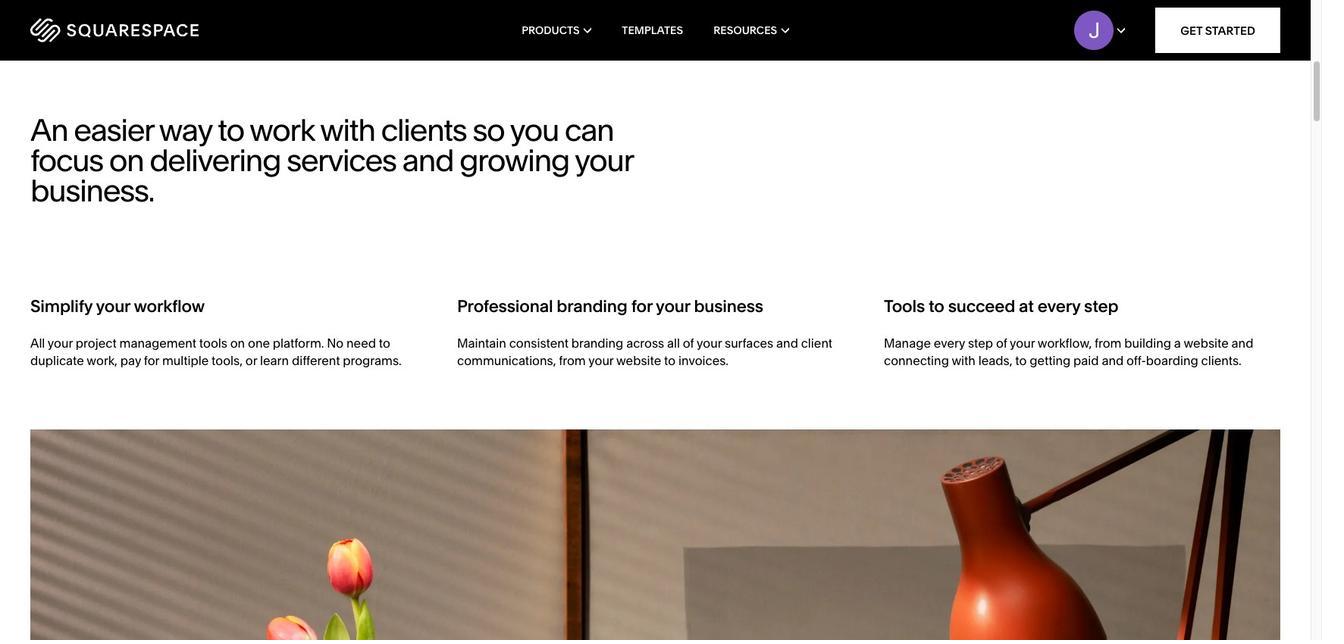 Task type: vqa. For each thing, say whether or not it's contained in the screenshot.
the switch?
no



Task type: describe. For each thing, give the bounding box(es) containing it.
clients.
[[1202, 353, 1242, 368]]

to right tools
[[929, 297, 945, 317]]

an easier way to work with clients so you can focus on delivering services and growing your business.
[[30, 111, 633, 209]]

leads,
[[979, 353, 1013, 368]]

easier
[[74, 111, 153, 149]]

maintain
[[457, 336, 507, 351]]

with inside an easier way to work with clients so you can focus on delivering services and growing your business.
[[320, 111, 375, 149]]

platform.
[[273, 336, 324, 351]]

resources button
[[714, 0, 789, 61]]

invoices.
[[679, 353, 729, 368]]

templates
[[622, 24, 683, 37]]

a laptop sitting atop a desk displays the squarespace project management dashboard, where users can track client communications, send and receive invoices, and monitor the status of all their projects. image
[[30, 430, 1281, 641]]

communications,
[[457, 353, 556, 368]]

get started link
[[1156, 8, 1281, 53]]

consistent
[[509, 336, 569, 351]]

your inside all your project management tools on one platform. no need to duplicate work, pay for multiple tools, or learn different programs.
[[48, 336, 73, 351]]

an
[[30, 111, 68, 149]]

of inside "manage every step of your workflow, from building a website and connecting with leads, to getting paid and off-boarding clients."
[[997, 336, 1008, 351]]

get started
[[1181, 23, 1256, 38]]

get
[[1181, 23, 1203, 38]]

work,
[[87, 353, 118, 368]]

multiple
[[162, 353, 209, 368]]

step inside "manage every step of your workflow, from building a website and connecting with leads, to getting paid and off-boarding clients."
[[969, 336, 994, 351]]

0 vertical spatial for
[[632, 297, 653, 317]]

products
[[522, 24, 580, 37]]

clients
[[381, 111, 467, 149]]

workflow,
[[1038, 336, 1092, 351]]

manage
[[884, 336, 931, 351]]

simplify your workflow
[[30, 297, 205, 317]]

workflow
[[134, 297, 205, 317]]

project
[[76, 336, 117, 351]]

learn
[[260, 353, 289, 368]]

and inside an easier way to work with clients so you can focus on delivering services and growing your business.
[[402, 142, 454, 179]]

you
[[510, 111, 559, 149]]

professional
[[457, 297, 553, 317]]

services
[[287, 142, 396, 179]]

need
[[347, 336, 376, 351]]

website inside maintain consistent branding across all of your surfaces and client communications, from your website to invoices.
[[617, 353, 662, 368]]

can
[[565, 111, 614, 149]]

and left off-
[[1102, 353, 1124, 368]]

at
[[1019, 297, 1034, 317]]

duplicate
[[30, 353, 84, 368]]

products button
[[522, 0, 592, 61]]

succeed
[[949, 297, 1016, 317]]

all
[[667, 336, 680, 351]]

programs.
[[343, 353, 402, 368]]

0 vertical spatial step
[[1085, 297, 1119, 317]]

client
[[802, 336, 833, 351]]

squarespace logo link
[[30, 18, 280, 42]]

to inside an easier way to work with clients so you can focus on delivering services and growing your business.
[[218, 111, 244, 149]]

branding inside maintain consistent branding across all of your surfaces and client communications, from your website to invoices.
[[572, 336, 624, 351]]

business
[[694, 297, 764, 317]]

off-
[[1127, 353, 1147, 368]]

management
[[119, 336, 196, 351]]



Task type: locate. For each thing, give the bounding box(es) containing it.
0 horizontal spatial of
[[683, 336, 694, 351]]

to inside maintain consistent branding across all of your surfaces and client communications, from your website to invoices.
[[665, 353, 676, 368]]

focus
[[30, 142, 103, 179]]

on inside all your project management tools on one platform. no need to duplicate work, pay for multiple tools, or learn different programs.
[[230, 336, 245, 351]]

resources
[[714, 24, 778, 37]]

to
[[218, 111, 244, 149], [929, 297, 945, 317], [379, 336, 391, 351], [665, 353, 676, 368], [1016, 353, 1027, 368]]

1 horizontal spatial of
[[997, 336, 1008, 351]]

on inside an easier way to work with clients so you can focus on delivering services and growing your business.
[[109, 142, 144, 179]]

branding
[[557, 297, 628, 317], [572, 336, 624, 351]]

so
[[473, 111, 505, 149]]

maintain consistent branding across all of your surfaces and client communications, from your website to invoices.
[[457, 336, 833, 368]]

across
[[627, 336, 665, 351]]

0 horizontal spatial website
[[617, 353, 662, 368]]

0 vertical spatial from
[[1095, 336, 1122, 351]]

simplify
[[30, 297, 93, 317]]

branding down professional branding for your business on the top of page
[[572, 336, 624, 351]]

1 vertical spatial branding
[[572, 336, 624, 351]]

or
[[246, 353, 257, 368]]

all
[[30, 336, 45, 351]]

1 vertical spatial website
[[617, 353, 662, 368]]

1 vertical spatial on
[[230, 336, 245, 351]]

1 vertical spatial every
[[934, 336, 966, 351]]

and left client
[[777, 336, 799, 351]]

1 vertical spatial with
[[952, 353, 976, 368]]

1 horizontal spatial from
[[1095, 336, 1122, 351]]

of up leads,
[[997, 336, 1008, 351]]

to up programs.
[[379, 336, 391, 351]]

every
[[1038, 297, 1081, 317], [934, 336, 966, 351]]

boarding
[[1147, 353, 1199, 368]]

1 horizontal spatial with
[[952, 353, 976, 368]]

0 vertical spatial website
[[1184, 336, 1229, 351]]

your inside an easier way to work with clients so you can focus on delivering services and growing your business.
[[575, 142, 633, 179]]

0 horizontal spatial with
[[320, 111, 375, 149]]

connecting
[[884, 353, 950, 368]]

growing
[[460, 142, 569, 179]]

1 vertical spatial for
[[144, 353, 159, 368]]

1 horizontal spatial every
[[1038, 297, 1081, 317]]

your inside "manage every step of your workflow, from building a website and connecting with leads, to getting paid and off-boarding clients."
[[1010, 336, 1036, 351]]

0 vertical spatial branding
[[557, 297, 628, 317]]

getting
[[1030, 353, 1071, 368]]

every inside "manage every step of your workflow, from building a website and connecting with leads, to getting paid and off-boarding clients."
[[934, 336, 966, 351]]

0 horizontal spatial from
[[559, 353, 586, 368]]

from inside "manage every step of your workflow, from building a website and connecting with leads, to getting paid and off-boarding clients."
[[1095, 336, 1122, 351]]

for up across on the bottom of the page
[[632, 297, 653, 317]]

0 horizontal spatial every
[[934, 336, 966, 351]]

from inside maintain consistent branding across all of your surfaces and client communications, from your website to invoices.
[[559, 353, 586, 368]]

a
[[1175, 336, 1182, 351]]

for
[[632, 297, 653, 317], [144, 353, 159, 368]]

step up workflow,
[[1085, 297, 1119, 317]]

every right at
[[1038, 297, 1081, 317]]

0 horizontal spatial on
[[109, 142, 144, 179]]

2 of from the left
[[997, 336, 1008, 351]]

website inside "manage every step of your workflow, from building a website and connecting with leads, to getting paid and off-boarding clients."
[[1184, 336, 1229, 351]]

website up clients.
[[1184, 336, 1229, 351]]

step up leads,
[[969, 336, 994, 351]]

tools
[[199, 336, 227, 351]]

and left so
[[402, 142, 454, 179]]

from
[[1095, 336, 1122, 351], [559, 353, 586, 368]]

with left leads,
[[952, 353, 976, 368]]

1 horizontal spatial for
[[632, 297, 653, 317]]

and
[[402, 142, 454, 179], [777, 336, 799, 351], [1232, 336, 1254, 351], [1102, 353, 1124, 368]]

building
[[1125, 336, 1172, 351]]

to inside "manage every step of your workflow, from building a website and connecting with leads, to getting paid and off-boarding clients."
[[1016, 353, 1027, 368]]

one
[[248, 336, 270, 351]]

0 horizontal spatial step
[[969, 336, 994, 351]]

tools to succeed at every step
[[884, 297, 1119, 317]]

with
[[320, 111, 375, 149], [952, 353, 976, 368]]

on right focus
[[109, 142, 144, 179]]

website
[[1184, 336, 1229, 351], [617, 353, 662, 368]]

0 horizontal spatial for
[[144, 353, 159, 368]]

for inside all your project management tools on one platform. no need to duplicate work, pay for multiple tools, or learn different programs.
[[144, 353, 159, 368]]

of
[[683, 336, 694, 351], [997, 336, 1008, 351]]

and up clients.
[[1232, 336, 1254, 351]]

0 vertical spatial with
[[320, 111, 375, 149]]

to inside all your project management tools on one platform. no need to duplicate work, pay for multiple tools, or learn different programs.
[[379, 336, 391, 351]]

different
[[292, 353, 340, 368]]

of inside maintain consistent branding across all of your surfaces and client communications, from your website to invoices.
[[683, 336, 694, 351]]

no
[[327, 336, 344, 351]]

delivering
[[150, 142, 281, 179]]

and inside maintain consistent branding across all of your surfaces and client communications, from your website to invoices.
[[777, 336, 799, 351]]

your
[[575, 142, 633, 179], [96, 297, 130, 317], [656, 297, 691, 317], [48, 336, 73, 351], [697, 336, 722, 351], [1010, 336, 1036, 351], [589, 353, 614, 368]]

every up connecting
[[934, 336, 966, 351]]

paid
[[1074, 353, 1099, 368]]

1 vertical spatial from
[[559, 353, 586, 368]]

squarespace logo image
[[30, 18, 199, 42]]

1 horizontal spatial website
[[1184, 336, 1229, 351]]

manage every step of your workflow, from building a website and connecting with leads, to getting paid and off-boarding clients.
[[884, 336, 1254, 368]]

way
[[159, 111, 212, 149]]

with right work on the top left
[[320, 111, 375, 149]]

tools
[[884, 297, 925, 317]]

to right way
[[218, 111, 244, 149]]

to down all
[[665, 353, 676, 368]]

1 of from the left
[[683, 336, 694, 351]]

from up the paid
[[1095, 336, 1122, 351]]

to right leads,
[[1016, 353, 1027, 368]]

step
[[1085, 297, 1119, 317], [969, 336, 994, 351]]

0 vertical spatial every
[[1038, 297, 1081, 317]]

professional branding for your business
[[457, 297, 764, 317]]

for down management
[[144, 353, 159, 368]]

of right all
[[683, 336, 694, 351]]

website down across on the bottom of the page
[[617, 353, 662, 368]]

1 vertical spatial step
[[969, 336, 994, 351]]

from down 'consistent'
[[559, 353, 586, 368]]

0 vertical spatial on
[[109, 142, 144, 179]]

tools,
[[212, 353, 243, 368]]

on up tools,
[[230, 336, 245, 351]]

work
[[249, 111, 315, 149]]

on
[[109, 142, 144, 179], [230, 336, 245, 351]]

started
[[1206, 23, 1256, 38]]

templates link
[[622, 0, 683, 61]]

1 horizontal spatial step
[[1085, 297, 1119, 317]]

1 horizontal spatial on
[[230, 336, 245, 351]]

surfaces
[[725, 336, 774, 351]]

all your project management tools on one platform. no need to duplicate work, pay for multiple tools, or learn different programs.
[[30, 336, 402, 368]]

business.
[[30, 172, 154, 209]]

branding up 'consistent'
[[557, 297, 628, 317]]

pay
[[120, 353, 141, 368]]

with inside "manage every step of your workflow, from building a website and connecting with leads, to getting paid and off-boarding clients."
[[952, 353, 976, 368]]



